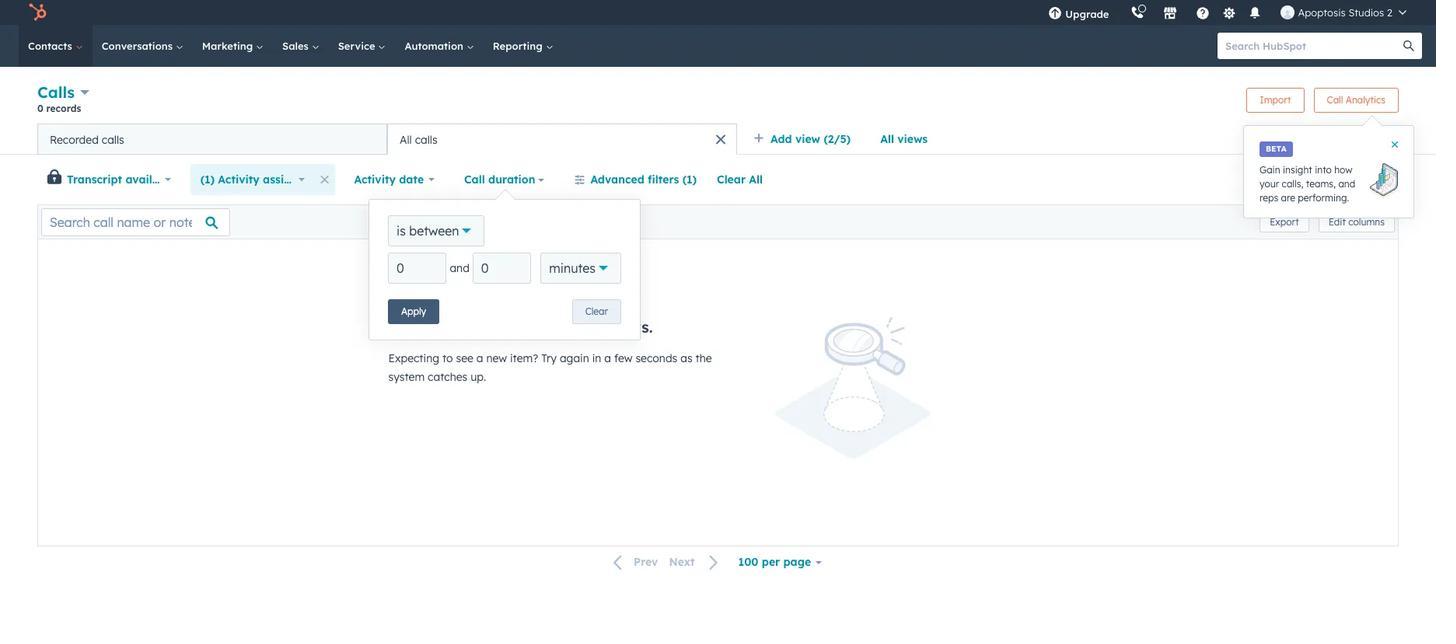 Task type: vqa. For each thing, say whether or not it's contained in the screenshot.
All calls button
yes



Task type: describe. For each thing, give the bounding box(es) containing it.
recorded
[[50, 133, 99, 147]]

conversations
[[102, 40, 176, 52]]

import button
[[1247, 88, 1305, 112]]

(1) inside '(1) activity assigned to' popup button
[[201, 173, 215, 187]]

export button
[[1260, 212, 1310, 232]]

new
[[487, 352, 507, 366]]

view for add
[[796, 132, 821, 146]]

and inside gain insight into how your calls, teams, and reps are performing.
[[1339, 178, 1356, 190]]

add view (2/5) button
[[744, 124, 871, 155]]

1 vertical spatial and
[[450, 261, 470, 275]]

records
[[46, 103, 81, 114]]

in
[[593, 352, 602, 366]]

analytics
[[1347, 94, 1386, 105]]

advanced
[[591, 173, 645, 187]]

as
[[681, 352, 693, 366]]

calls button
[[37, 81, 89, 103]]

to inside '(1) activity assigned to' popup button
[[315, 173, 326, 187]]

seconds
[[636, 352, 678, 366]]

your
[[1260, 178, 1280, 190]]

export
[[1271, 216, 1300, 228]]

assigned
[[263, 173, 312, 187]]

menu containing apoptosis studios 2
[[1038, 0, 1418, 25]]

activity date button
[[344, 164, 445, 195]]

0
[[37, 103, 43, 114]]

0 horizontal spatial the
[[514, 317, 538, 337]]

search image
[[1404, 40, 1415, 51]]

calls
[[37, 82, 75, 102]]

to inside expecting to see a new item? try again in a few seconds as the system catches up.
[[443, 352, 453, 366]]

no matches for the current filters.
[[389, 317, 653, 337]]

reporting
[[493, 40, 546, 52]]

call for call analytics
[[1328, 94, 1344, 105]]

is
[[397, 223, 406, 239]]

apoptosis studios 2 button
[[1272, 0, 1417, 25]]

call analytics
[[1328, 94, 1386, 105]]

notifications button
[[1243, 0, 1269, 25]]

clear all
[[717, 173, 763, 187]]

columns
[[1349, 216, 1386, 228]]

settings image
[[1223, 7, 1237, 21]]

reporting link
[[484, 25, 563, 67]]

see
[[456, 352, 474, 366]]

add
[[771, 132, 792, 146]]

2 a from the left
[[605, 352, 612, 366]]

all calls
[[400, 133, 438, 147]]

beta
[[1267, 144, 1287, 154]]

upgrade image
[[1049, 7, 1063, 21]]

upgrade
[[1066, 8, 1110, 20]]

1 a from the left
[[477, 352, 484, 366]]

clear for clear
[[586, 306, 608, 317]]

gain
[[1260, 164, 1281, 176]]

pagination navigation
[[605, 552, 729, 573]]

call analytics link
[[1314, 88, 1400, 112]]

Search call name or notes search field
[[41, 208, 230, 236]]

sales link
[[273, 25, 329, 67]]

save view button
[[1315, 167, 1400, 192]]

performing.
[[1299, 192, 1350, 204]]

filters.
[[604, 317, 653, 337]]

clear all button
[[707, 164, 773, 195]]

service
[[338, 40, 378, 52]]

catches
[[428, 370, 468, 384]]

item?
[[510, 352, 539, 366]]

edit columns
[[1329, 216, 1386, 228]]

(1) activity assigned to
[[201, 173, 326, 187]]

all for all views
[[881, 132, 895, 146]]

apply
[[401, 306, 426, 317]]

gain insight into how your calls, teams, and reps are performing.
[[1260, 164, 1356, 204]]

transcript available
[[67, 173, 176, 187]]

prev button
[[605, 553, 664, 573]]

try
[[542, 352, 557, 366]]

apply button
[[388, 300, 440, 324]]

save
[[1343, 173, 1364, 185]]

notifications image
[[1249, 7, 1263, 21]]

edit
[[1329, 216, 1347, 228]]

per
[[762, 556, 781, 570]]

marketplaces image
[[1164, 7, 1178, 21]]

close image
[[1393, 142, 1399, 148]]

activity date
[[354, 173, 424, 187]]

calls for all calls
[[415, 133, 438, 147]]

is between
[[397, 223, 459, 239]]

few
[[615, 352, 633, 366]]

save view
[[1343, 173, 1386, 185]]

1 activity from the left
[[218, 173, 260, 187]]

contacts link
[[19, 25, 92, 67]]

transcript available button
[[63, 164, 181, 195]]

prev
[[634, 556, 659, 570]]

page
[[784, 556, 812, 570]]

all views
[[881, 132, 928, 146]]

calls for recorded calls
[[102, 133, 124, 147]]

call duration
[[464, 173, 536, 187]]

for
[[486, 317, 509, 337]]

import
[[1261, 94, 1292, 105]]

into
[[1316, 164, 1333, 176]]

marketing
[[202, 40, 256, 52]]



Task type: locate. For each thing, give the bounding box(es) containing it.
calls right recorded
[[102, 133, 124, 147]]

transcript
[[67, 173, 122, 187]]

menu item
[[1121, 0, 1124, 25]]

Search HubSpot search field
[[1218, 33, 1409, 59]]

advanced filters (1)
[[591, 173, 697, 187]]

to
[[315, 173, 326, 187], [443, 352, 453, 366]]

1 horizontal spatial the
[[696, 352, 712, 366]]

service link
[[329, 25, 396, 67]]

all up date
[[400, 133, 412, 147]]

call inside 'call analytics' link
[[1328, 94, 1344, 105]]

recorded calls
[[50, 133, 124, 147]]

1 vertical spatial to
[[443, 352, 453, 366]]

0 horizontal spatial all
[[400, 133, 412, 147]]

call inside the call duration button
[[464, 173, 485, 187]]

advanced filters (1) button
[[564, 164, 707, 195]]

100 per page button
[[729, 547, 832, 578]]

1 horizontal spatial all
[[749, 173, 763, 187]]

(1)
[[201, 173, 215, 187], [683, 173, 697, 187]]

activity
[[218, 173, 260, 187], [354, 173, 396, 187]]

1 horizontal spatial to
[[443, 352, 453, 366]]

0 horizontal spatial and
[[450, 261, 470, 275]]

100
[[739, 556, 759, 570]]

(1) inside advanced filters (1) button
[[683, 173, 697, 187]]

view for save
[[1367, 173, 1386, 185]]

(1) down recorded calls button
[[201, 173, 215, 187]]

1 horizontal spatial view
[[1367, 173, 1386, 185]]

apoptosis studios 2
[[1299, 6, 1393, 19]]

1 horizontal spatial (1)
[[683, 173, 697, 187]]

1 horizontal spatial a
[[605, 352, 612, 366]]

view inside "button"
[[1367, 173, 1386, 185]]

0 records
[[37, 103, 81, 114]]

call
[[1328, 94, 1344, 105], [464, 173, 485, 187]]

next button
[[664, 553, 729, 573]]

clear
[[717, 173, 746, 187], [586, 306, 608, 317]]

teams,
[[1307, 178, 1337, 190]]

1 vertical spatial clear
[[586, 306, 608, 317]]

calls
[[102, 133, 124, 147], [415, 133, 438, 147]]

None text field
[[388, 253, 447, 284], [473, 253, 532, 284], [388, 253, 447, 284], [473, 253, 532, 284]]

to left see
[[443, 352, 453, 366]]

again
[[560, 352, 590, 366]]

automation
[[405, 40, 467, 52]]

sales
[[282, 40, 312, 52]]

to right assigned
[[315, 173, 326, 187]]

system
[[389, 370, 425, 384]]

settings link
[[1220, 4, 1240, 21]]

a right see
[[477, 352, 484, 366]]

studios
[[1349, 6, 1385, 19]]

activity left date
[[354, 173, 396, 187]]

all left views
[[881, 132, 895, 146]]

calls,
[[1283, 178, 1304, 190]]

all for all calls
[[400, 133, 412, 147]]

0 horizontal spatial a
[[477, 352, 484, 366]]

calling icon image
[[1132, 6, 1146, 20]]

0 horizontal spatial activity
[[218, 173, 260, 187]]

1 horizontal spatial activity
[[354, 173, 396, 187]]

0 vertical spatial the
[[514, 317, 538, 337]]

call for call duration
[[464, 173, 485, 187]]

0 vertical spatial to
[[315, 173, 326, 187]]

view right add
[[796, 132, 821, 146]]

matches
[[416, 317, 482, 337]]

clear down minutes popup button
[[586, 306, 608, 317]]

0 vertical spatial clear
[[717, 173, 746, 187]]

1 vertical spatial the
[[696, 352, 712, 366]]

a right in
[[605, 352, 612, 366]]

a
[[477, 352, 484, 366], [605, 352, 612, 366]]

view
[[796, 132, 821, 146], [1367, 173, 1386, 185]]

hubspot image
[[28, 3, 47, 22]]

0 vertical spatial call
[[1328, 94, 1344, 105]]

1 vertical spatial call
[[464, 173, 485, 187]]

next
[[669, 556, 695, 570]]

0 horizontal spatial calls
[[102, 133, 124, 147]]

how
[[1335, 164, 1353, 176]]

conversations link
[[92, 25, 193, 67]]

date
[[399, 173, 424, 187]]

view right save
[[1367, 173, 1386, 185]]

2 horizontal spatial all
[[881, 132, 895, 146]]

all calls button
[[387, 124, 738, 155]]

2 (1) from the left
[[683, 173, 697, 187]]

add view (2/5)
[[771, 132, 851, 146]]

clear for clear all
[[717, 173, 746, 187]]

clear button
[[572, 300, 622, 324]]

1 calls from the left
[[102, 133, 124, 147]]

0 horizontal spatial to
[[315, 173, 326, 187]]

help image
[[1197, 7, 1211, 21]]

clear right filters
[[717, 173, 746, 187]]

0 horizontal spatial (1)
[[201, 173, 215, 187]]

1 horizontal spatial clear
[[717, 173, 746, 187]]

automation link
[[396, 25, 484, 67]]

0 vertical spatial view
[[796, 132, 821, 146]]

are
[[1282, 192, 1296, 204]]

calls up date
[[415, 133, 438, 147]]

search button
[[1397, 33, 1423, 59]]

recorded calls button
[[37, 124, 387, 155]]

help button
[[1191, 0, 1217, 25]]

current
[[543, 317, 600, 337]]

0 horizontal spatial call
[[464, 173, 485, 187]]

marketing link
[[193, 25, 273, 67]]

views
[[898, 132, 928, 146]]

1 (1) from the left
[[201, 173, 215, 187]]

(1) right filters
[[683, 173, 697, 187]]

1 vertical spatial view
[[1367, 173, 1386, 185]]

2
[[1388, 6, 1393, 19]]

1 horizontal spatial and
[[1339, 178, 1356, 190]]

tara schultz image
[[1282, 5, 1296, 19]]

all down add view (2/5) popup button on the top right
[[749, 173, 763, 187]]

2 activity from the left
[[354, 173, 396, 187]]

expecting
[[389, 352, 440, 366]]

call left duration
[[464, 173, 485, 187]]

reps
[[1260, 192, 1279, 204]]

call left analytics
[[1328, 94, 1344, 105]]

activity down recorded calls button
[[218, 173, 260, 187]]

up.
[[471, 370, 486, 384]]

0 horizontal spatial clear
[[586, 306, 608, 317]]

no
[[389, 317, 411, 337]]

calls banner
[[37, 81, 1400, 124]]

and
[[1339, 178, 1356, 190], [450, 261, 470, 275]]

the inside expecting to see a new item? try again in a few seconds as the system catches up.
[[696, 352, 712, 366]]

contacts
[[28, 40, 75, 52]]

insight
[[1284, 164, 1313, 176]]

the right for
[[514, 317, 538, 337]]

hubspot link
[[19, 3, 58, 22]]

is between button
[[388, 216, 485, 247]]

the right as
[[696, 352, 712, 366]]

and down is between popup button
[[450, 261, 470, 275]]

(1) activity assigned to button
[[190, 164, 326, 195]]

call duration button
[[454, 164, 555, 195]]

apoptosis
[[1299, 6, 1347, 19]]

the
[[514, 317, 538, 337], [696, 352, 712, 366]]

100 per page
[[739, 556, 812, 570]]

filters
[[648, 173, 680, 187]]

menu
[[1038, 0, 1418, 25]]

all
[[881, 132, 895, 146], [400, 133, 412, 147], [749, 173, 763, 187]]

1 horizontal spatial call
[[1328, 94, 1344, 105]]

available
[[126, 173, 176, 187]]

and down how
[[1339, 178, 1356, 190]]

0 horizontal spatial view
[[796, 132, 821, 146]]

view inside popup button
[[796, 132, 821, 146]]

0 vertical spatial and
[[1339, 178, 1356, 190]]

1 horizontal spatial calls
[[415, 133, 438, 147]]

(2/5)
[[824, 132, 851, 146]]

2 calls from the left
[[415, 133, 438, 147]]



